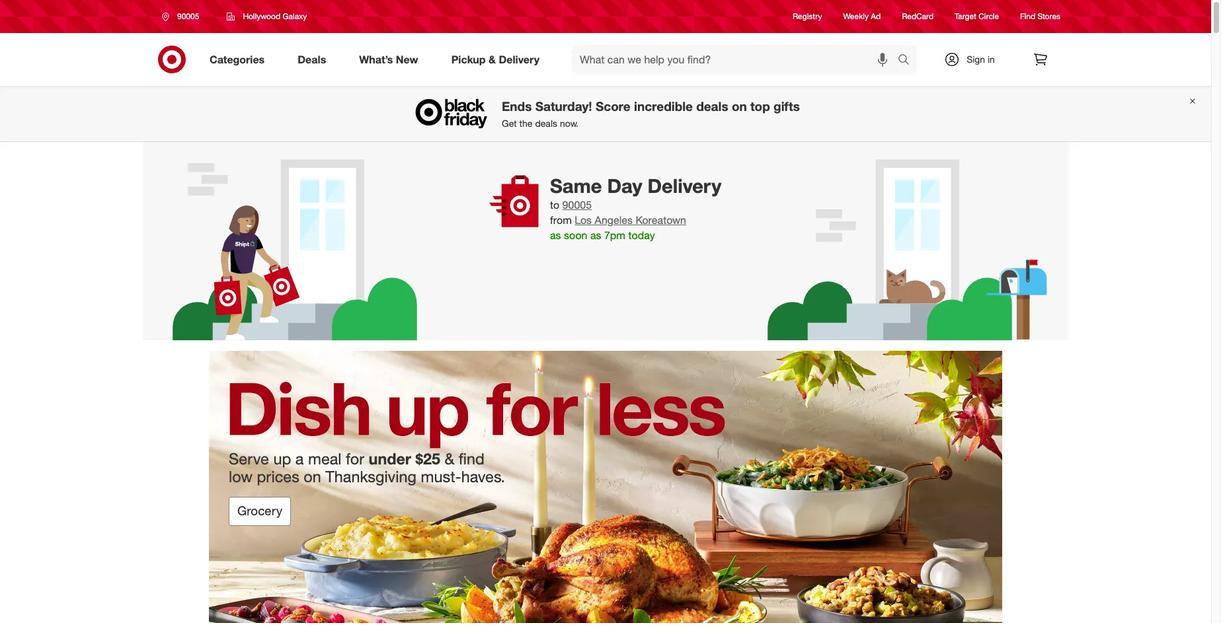 Task type: locate. For each thing, give the bounding box(es) containing it.
galaxy
[[283, 11, 307, 21]]

1 horizontal spatial on
[[732, 99, 747, 114]]

as down from in the top of the page
[[550, 229, 561, 242]]

in
[[988, 54, 995, 65]]

must-
[[421, 467, 461, 486]]

1 horizontal spatial delivery
[[647, 174, 721, 198]]

1 vertical spatial 90005
[[562, 199, 591, 212]]

1 vertical spatial delivery
[[647, 174, 721, 198]]

deals right the
[[535, 118, 557, 129]]

delivery
[[499, 53, 540, 66], [647, 174, 721, 198]]

& right $25 on the left of the page
[[445, 449, 454, 469]]

get
[[502, 118, 517, 129]]

score
[[596, 99, 631, 114]]

as
[[550, 229, 561, 242], [590, 229, 601, 242]]

0 vertical spatial on
[[732, 99, 747, 114]]

0 vertical spatial 90005
[[177, 11, 199, 21]]

deals link
[[286, 45, 343, 74]]

0 vertical spatial deals
[[696, 99, 728, 114]]

0 horizontal spatial on
[[304, 467, 321, 486]]

from
[[550, 214, 571, 227]]

2 as from the left
[[590, 229, 601, 242]]

saturday!
[[535, 99, 592, 114]]

& right pickup
[[489, 53, 496, 66]]

0 horizontal spatial &
[[445, 449, 454, 469]]

find
[[459, 449, 485, 469]]

weekly
[[843, 12, 869, 21]]

1 horizontal spatial 90005
[[562, 199, 591, 212]]

the
[[519, 118, 533, 129]]

as left 7pm
[[590, 229, 601, 242]]

pickup & delivery
[[451, 53, 540, 66]]

delivery up ends
[[499, 53, 540, 66]]

grocery
[[237, 504, 282, 519]]

gifts
[[774, 99, 800, 114]]

1 vertical spatial on
[[304, 467, 321, 486]]

serve
[[229, 449, 269, 469]]

90005
[[177, 11, 199, 21], [562, 199, 591, 212]]

0 horizontal spatial 90005
[[177, 11, 199, 21]]

0 horizontal spatial delivery
[[499, 53, 540, 66]]

hollywood galaxy button
[[218, 5, 316, 28]]

deals
[[696, 99, 728, 114], [535, 118, 557, 129]]

circle
[[979, 12, 999, 21]]

0 vertical spatial delivery
[[499, 53, 540, 66]]

stores
[[1038, 12, 1060, 21]]

ends
[[502, 99, 532, 114]]

weekly ad link
[[843, 11, 881, 22]]

what's
[[359, 53, 393, 66]]

registry link
[[793, 11, 822, 22]]

1 vertical spatial deals
[[535, 118, 557, 129]]

to
[[550, 199, 559, 212]]

1 horizontal spatial as
[[590, 229, 601, 242]]

what's new
[[359, 53, 418, 66]]

new
[[396, 53, 418, 66]]

1 horizontal spatial deals
[[696, 99, 728, 114]]

90005 button
[[562, 198, 591, 213]]

today
[[628, 229, 655, 242]]

deals left top on the top of the page
[[696, 99, 728, 114]]

1 vertical spatial &
[[445, 449, 454, 469]]

on left top on the top of the page
[[732, 99, 747, 114]]

&
[[489, 53, 496, 66], [445, 449, 454, 469]]

delivery inside same day delivery to 90005 from los angeles koreatown as soon as 7pm today
[[647, 174, 721, 198]]

90005 inside dropdown button
[[177, 11, 199, 21]]

categories
[[210, 53, 265, 66]]

for
[[346, 449, 364, 469]]

koreatown
[[635, 214, 686, 227]]

what's new link
[[348, 45, 435, 74]]

sign
[[967, 54, 985, 65]]

0 vertical spatial &
[[489, 53, 496, 66]]

delivery for &
[[499, 53, 540, 66]]

top
[[750, 99, 770, 114]]

1 as from the left
[[550, 229, 561, 242]]

90005 button
[[153, 5, 213, 28]]

0 horizontal spatial as
[[550, 229, 561, 242]]

now.
[[560, 118, 578, 129]]

on right prices
[[304, 467, 321, 486]]

up
[[273, 449, 291, 469]]

hollywood galaxy
[[243, 11, 307, 21]]

What can we help you find? suggestions appear below search field
[[572, 45, 901, 74]]

on
[[732, 99, 747, 114], [304, 467, 321, 486]]

find
[[1020, 12, 1035, 21]]

los
[[574, 214, 591, 227]]

delivery up koreatown
[[647, 174, 721, 198]]



Task type: vqa. For each thing, say whether or not it's contained in the screenshot.
Category (1) at top left
no



Task type: describe. For each thing, give the bounding box(es) containing it.
on inside & find low prices on thanksgiving must-haves.
[[304, 467, 321, 486]]

ends saturday! score incredible deals on top gifts get the deals now.
[[502, 99, 800, 129]]

same
[[550, 174, 602, 198]]

registry
[[793, 12, 822, 21]]

7pm
[[604, 229, 625, 242]]

under
[[369, 449, 411, 469]]

delivery for day
[[647, 174, 721, 198]]

redcard
[[902, 12, 934, 21]]

0 horizontal spatial deals
[[535, 118, 557, 129]]

soon
[[564, 229, 587, 242]]

target circle link
[[955, 11, 999, 22]]

dish up for less image
[[209, 351, 1002, 623]]

hollywood
[[243, 11, 280, 21]]

meal
[[308, 449, 342, 469]]

on inside ends saturday! score incredible deals on top gifts get the deals now.
[[732, 99, 747, 114]]

serve up a meal for under $25
[[229, 449, 440, 469]]

day
[[607, 174, 642, 198]]

90005 inside same day delivery to 90005 from los angeles koreatown as soon as 7pm today
[[562, 199, 591, 212]]

categories link
[[198, 45, 281, 74]]

incredible
[[634, 99, 693, 114]]

sign in link
[[933, 45, 1016, 74]]

same day delivery to 90005 from los angeles koreatown as soon as 7pm today
[[550, 174, 721, 242]]

los angeles koreatown button
[[574, 213, 686, 228]]

angeles
[[594, 214, 632, 227]]

haves.
[[461, 467, 505, 486]]

search
[[892, 54, 924, 67]]

deals
[[298, 53, 326, 66]]

find stores
[[1020, 12, 1060, 21]]

1 horizontal spatial &
[[489, 53, 496, 66]]

pickup & delivery link
[[440, 45, 556, 74]]

thanksgiving
[[326, 467, 417, 486]]

$25
[[416, 449, 440, 469]]

search button
[[892, 45, 924, 77]]

& inside & find low prices on thanksgiving must-haves.
[[445, 449, 454, 469]]

& find low prices on thanksgiving must-haves.
[[229, 449, 505, 486]]

pickup
[[451, 53, 486, 66]]

prices
[[257, 467, 299, 486]]

ad
[[871, 12, 881, 21]]

find stores link
[[1020, 11, 1060, 22]]

target
[[955, 12, 976, 21]]

sign in
[[967, 54, 995, 65]]

low
[[229, 467, 253, 486]]

redcard link
[[902, 11, 934, 22]]

weekly ad
[[843, 12, 881, 21]]

grocery button
[[229, 497, 291, 526]]

target circle
[[955, 12, 999, 21]]

a
[[295, 449, 304, 469]]



